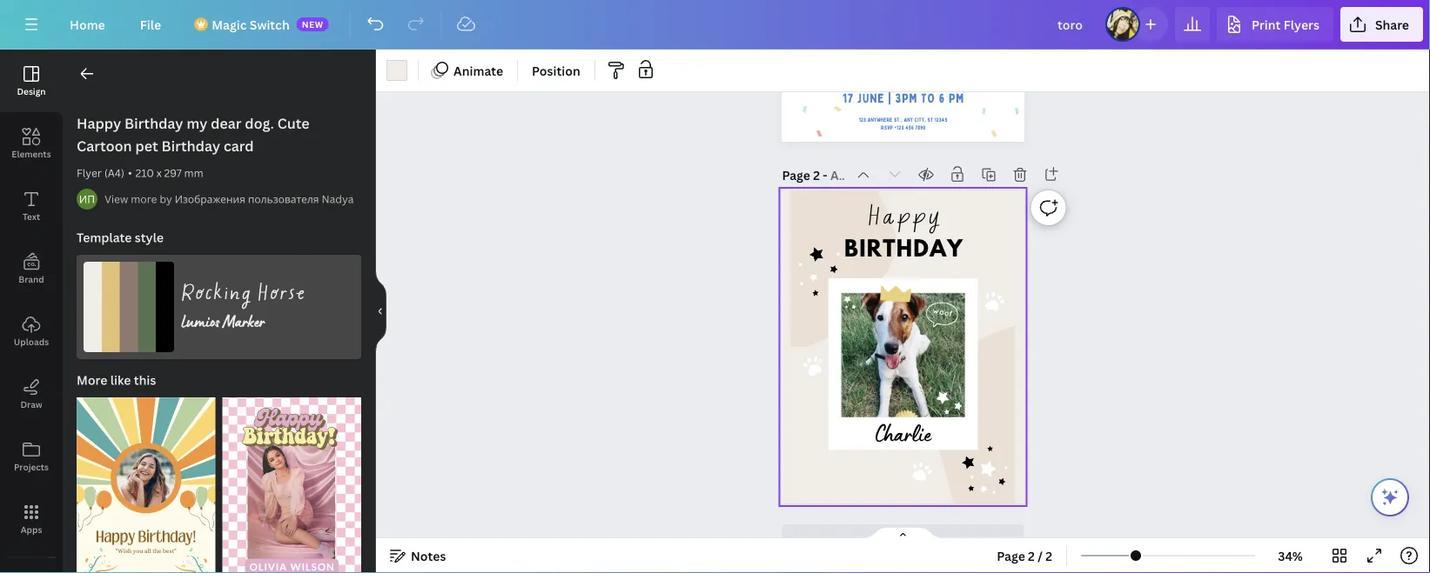 Task type: vqa. For each thing, say whether or not it's contained in the screenshot.
Anywhere
yes



Task type: locate. For each thing, give the bounding box(es) containing it.
1 vertical spatial birthday
[[162, 137, 220, 155]]

add
[[880, 534, 904, 551]]

side panel tab list
[[0, 50, 63, 574]]

0 vertical spatial page
[[782, 167, 810, 183]]

изображения пользователя nadya element
[[77, 189, 98, 210]]

city,
[[915, 116, 926, 123]]

orange and green illustrative happy birthday flyer group
[[77, 387, 215, 574]]

0 horizontal spatial page
[[782, 167, 810, 183]]

print
[[1252, 16, 1281, 33]]

(a4)
[[104, 166, 124, 180]]

34%
[[1278, 548, 1303, 565]]

elements button
[[0, 112, 63, 175]]

style
[[135, 229, 164, 246]]

anywhere
[[868, 116, 893, 123]]

#f1ede7 image
[[387, 60, 407, 81], [387, 60, 407, 81]]

34% button
[[1262, 542, 1319, 570]]

1 vertical spatial happy
[[867, 202, 940, 226]]

-
[[823, 167, 828, 183]]

0 vertical spatial happy
[[77, 114, 121, 133]]

1 horizontal spatial happy
[[867, 202, 940, 226]]

page 2 / 2
[[997, 548, 1053, 565]]

/
[[1038, 548, 1043, 565]]

white and pink modern happy birthday flyer image
[[222, 398, 361, 574]]

lumios marker
[[181, 316, 265, 334]]

+
[[871, 534, 877, 551]]

print flyers button
[[1217, 7, 1334, 42]]

happy for happy birthday my dear dog. cute cartoon pet birthday card
[[77, 114, 121, 133]]

happy inside happy birthday my dear dog. cute cartoon pet birthday card
[[77, 114, 121, 133]]

animate
[[454, 62, 503, 79]]

page
[[782, 167, 810, 183], [997, 548, 1025, 565]]

rsvp
[[881, 124, 893, 131]]

2 left /
[[1028, 548, 1035, 565]]

happy down +123 at the top of page
[[867, 202, 940, 226]]

0 horizontal spatial 2
[[813, 167, 820, 183]]

view
[[104, 192, 128, 206]]

page left /
[[997, 548, 1025, 565]]

+123
[[894, 124, 904, 131]]

2 for /
[[1028, 548, 1035, 565]]

1 horizontal spatial 2
[[1028, 548, 1035, 565]]

page
[[907, 534, 936, 551]]

draw button
[[0, 363, 63, 426]]

design button
[[0, 50, 63, 112]]

page inside button
[[997, 548, 1025, 565]]

123 anywhere st., any city, st 12345 rsvp +123 456 7890
[[859, 116, 948, 131]]

nadya
[[322, 192, 354, 206]]

rocking horse
[[181, 281, 305, 301]]

210 x 297 mm
[[135, 166, 203, 180]]

1 vertical spatial page
[[997, 548, 1025, 565]]

flyer
[[77, 166, 102, 180]]

magic
[[212, 16, 247, 33]]

0 horizontal spatial happy
[[77, 114, 121, 133]]

more like this
[[77, 372, 156, 389]]

animate button
[[426, 57, 510, 84]]

file button
[[126, 7, 175, 42]]

happy birthday my dear dog. cute cartoon pet birthday card
[[77, 114, 310, 155]]

hide image
[[375, 270, 387, 353]]

happy up the cartoon
[[77, 114, 121, 133]]

home
[[70, 16, 105, 33]]

more
[[131, 192, 157, 206]]

notes
[[411, 548, 446, 565]]

birthday
[[124, 114, 183, 133], [162, 137, 220, 155], [844, 238, 964, 264]]

home link
[[56, 7, 119, 42]]

изображения
[[175, 192, 246, 206]]

|
[[888, 90, 892, 105]]

17 june | 3pm to 6 pm
[[843, 90, 965, 105]]

2 for -
[[813, 167, 820, 183]]

brand button
[[0, 238, 63, 300]]

изображения пользователя nadya image
[[77, 189, 98, 210]]

text
[[23, 211, 40, 222]]

white and pink modern happy birthday flyer group
[[222, 387, 361, 574]]

Page title text field
[[831, 166, 845, 184]]

share
[[1375, 16, 1410, 33]]

пользователя
[[248, 192, 319, 206]]

canva assistant image
[[1380, 488, 1401, 508]]

charlie
[[875, 426, 931, 452]]

position
[[532, 62, 581, 79]]

x
[[156, 166, 162, 180]]

flyer (a4)
[[77, 166, 124, 180]]

lumios
[[181, 316, 220, 334]]

happy for happy
[[867, 202, 940, 226]]

page left - at top right
[[782, 167, 810, 183]]

cartoon
[[77, 137, 132, 155]]

dog.
[[245, 114, 274, 133]]

switch
[[250, 16, 290, 33]]

elements
[[12, 148, 51, 160]]

1 horizontal spatial page
[[997, 548, 1025, 565]]

st
[[928, 116, 933, 123]]

2 left - at top right
[[813, 167, 820, 183]]

happy
[[77, 114, 121, 133], [867, 202, 940, 226]]

cute
[[277, 114, 310, 133]]

template style
[[77, 229, 164, 246]]

2 right /
[[1046, 548, 1053, 565]]

2 horizontal spatial 2
[[1046, 548, 1053, 565]]

rocking
[[181, 281, 251, 301]]

2
[[813, 167, 820, 183], [1028, 548, 1035, 565], [1046, 548, 1053, 565]]



Task type: describe. For each thing, give the bounding box(es) containing it.
print flyers
[[1252, 16, 1320, 33]]

to
[[921, 90, 936, 105]]

more
[[77, 372, 107, 389]]

projects button
[[0, 426, 63, 488]]

st.,
[[894, 116, 903, 123]]

view more by изображения пользователя nadya
[[104, 192, 354, 206]]

uploads button
[[0, 300, 63, 363]]

audio image
[[0, 565, 63, 574]]

view more by изображения пользователя nadya button
[[104, 191, 354, 208]]

pm
[[949, 90, 965, 105]]

orange and green illustrative happy birthday flyer image
[[77, 398, 215, 574]]

210
[[135, 166, 154, 180]]

pet
[[135, 137, 158, 155]]

flyers
[[1284, 16, 1320, 33]]

123
[[859, 116, 866, 123]]

like
[[110, 372, 131, 389]]

17
[[843, 90, 854, 105]]

2 vertical spatial birthday
[[844, 238, 964, 264]]

7890
[[915, 124, 926, 131]]

any
[[904, 116, 913, 123]]

+ add page button
[[782, 525, 1024, 560]]

show pages image
[[861, 527, 945, 541]]

297
[[164, 166, 182, 180]]

mm
[[184, 166, 203, 180]]

456
[[906, 124, 914, 131]]

0 vertical spatial birthday
[[124, 114, 183, 133]]

design
[[17, 85, 46, 97]]

position button
[[525, 57, 587, 84]]

projects
[[14, 461, 49, 473]]

6
[[939, 90, 946, 105]]

new
[[302, 18, 324, 30]]

main menu bar
[[0, 0, 1430, 50]]

dear
[[211, 114, 242, 133]]

page 2 -
[[782, 167, 831, 183]]

notes button
[[383, 542, 453, 570]]

june
[[857, 90, 885, 105]]

template
[[77, 229, 132, 246]]

page for page 2 / 2
[[997, 548, 1025, 565]]

12345
[[934, 116, 948, 123]]

3pm
[[895, 90, 918, 105]]

by
[[160, 192, 172, 206]]

apps button
[[0, 488, 63, 551]]

apps
[[21, 524, 42, 536]]

file
[[140, 16, 161, 33]]

uploads
[[14, 336, 49, 348]]

share button
[[1341, 7, 1423, 42]]

Design title text field
[[1044, 7, 1099, 42]]

this
[[134, 372, 156, 389]]

marker
[[224, 316, 265, 334]]

magic switch
[[212, 16, 290, 33]]

card
[[224, 137, 254, 155]]

page for page 2 -
[[782, 167, 810, 183]]

+ add page
[[871, 534, 936, 551]]

text button
[[0, 175, 63, 238]]

brand
[[19, 273, 44, 285]]

page 2 / 2 button
[[990, 542, 1060, 570]]

horse
[[257, 281, 305, 301]]

my
[[187, 114, 207, 133]]

draw
[[20, 399, 42, 411]]



